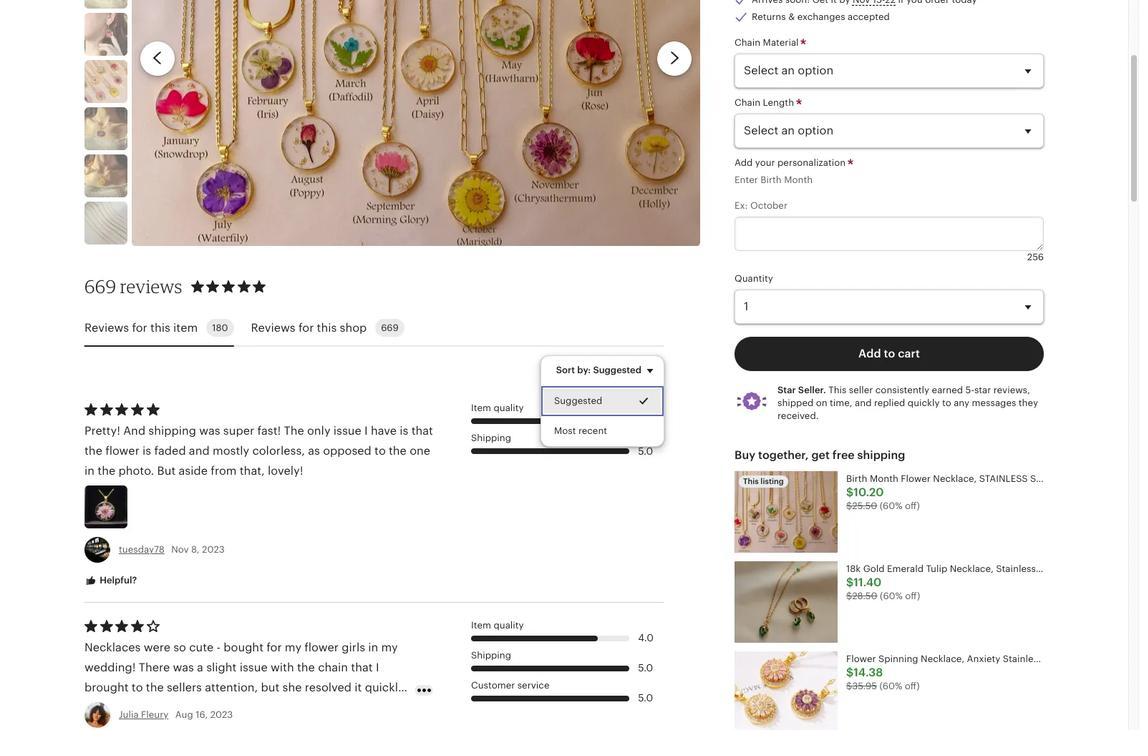 Task type: locate. For each thing, give the bounding box(es) containing it.
0 horizontal spatial 669
[[84, 276, 116, 298]]

1 vertical spatial add
[[858, 347, 881, 360]]

so left 'cute'
[[173, 642, 186, 655]]

1 vertical spatial shipping
[[471, 650, 511, 661]]

reviews,
[[994, 385, 1030, 396]]

1 vertical spatial flower
[[304, 642, 339, 655]]

$ up 35.95
[[846, 667, 854, 680]]

from
[[211, 465, 237, 478]]

is up "photo."
[[143, 445, 151, 458]]

1 vertical spatial issue
[[240, 662, 268, 675]]

add to cart
[[858, 347, 920, 360]]

brought
[[84, 682, 129, 695]]

reviews for reviews for this shop
[[251, 321, 295, 335]]

flower inside 'pretty! and shipping was super fast! the only issue i have is that the flower is faded and mostly colorless, as opposed to the one in the photo. but aside from that, lovely!'
[[105, 445, 140, 458]]

0 vertical spatial flower
[[105, 445, 140, 458]]

that up one
[[411, 425, 433, 438]]

for down but
[[269, 702, 284, 715]]

1 horizontal spatial quickly
[[908, 398, 940, 408]]

(60% inside '$ 10.20 $ 25.50 (60% off)'
[[880, 501, 902, 512]]

(60% inside $ 14.38 $ 35.95 (60% off)
[[879, 682, 902, 692]]

1 horizontal spatial so
[[219, 702, 231, 715]]

0 horizontal spatial my
[[285, 642, 301, 655]]

quickly down consistently
[[908, 398, 940, 408]]

this inside this seller consistently earned 5-star reviews, shipped on time, and replied quickly to any messages they received.
[[828, 385, 847, 396]]

my right girls
[[381, 642, 398, 655]]

0 vertical spatial add
[[735, 157, 753, 168]]

1 vertical spatial chain
[[735, 97, 760, 108]]

0 horizontal spatial in
[[84, 465, 95, 478]]

off) inside $ 14.38 $ 35.95 (60% off)
[[905, 682, 920, 692]]

replied
[[874, 398, 905, 408]]

0 horizontal spatial this
[[150, 321, 170, 335]]

(60% right 35.95
[[879, 682, 902, 692]]

to inside this seller consistently earned 5-star reviews, shipped on time, and replied quickly to any messages they received.
[[942, 398, 951, 408]]

1 item quality from the top
[[471, 403, 524, 414]]

1 horizontal spatial flower
[[304, 642, 339, 655]]

1 horizontal spatial that
[[411, 425, 433, 438]]

suggested inside button
[[554, 396, 602, 407]]

0 horizontal spatial quickly
[[365, 682, 404, 695]]

i left "have" on the left of the page
[[364, 425, 368, 438]]

personalization
[[778, 157, 846, 168]]

issue inside necklaces were so cute - bought for my flower girls in my wedding! there was a slight issue with the chain that i brought to the sellers attention, but she resolved it quickly and willingly! thank you so much for helping me and being flexible! 💘
[[240, 662, 268, 675]]

1 vertical spatial 669
[[381, 323, 398, 334]]

1 vertical spatial 5.0
[[638, 663, 653, 674]]

is right "have" on the left of the page
[[400, 425, 408, 438]]

add your personalization
[[735, 157, 848, 168]]

1 my from the left
[[285, 642, 301, 655]]

1 vertical spatial i
[[376, 662, 379, 675]]

0 vertical spatial off)
[[905, 501, 920, 512]]

the right with
[[297, 662, 315, 675]]

your
[[755, 157, 775, 168]]

menu
[[540, 356, 664, 448]]

off)
[[905, 501, 920, 512], [905, 591, 920, 602], [905, 682, 920, 692]]

exchanges
[[797, 11, 845, 22]]

1 vertical spatial quickly
[[365, 682, 404, 695]]

-
[[217, 642, 221, 655]]

0 horizontal spatial so
[[173, 642, 186, 655]]

(60% for 10.20
[[880, 501, 902, 512]]

2 this from the left
[[317, 321, 337, 335]]

nov
[[171, 545, 189, 556]]

enter
[[735, 174, 758, 185]]

3 $ from the top
[[846, 576, 854, 590]]

helpful? button
[[74, 568, 148, 595]]

chain for chain length
[[735, 97, 760, 108]]

1 vertical spatial item
[[471, 620, 491, 631]]

&
[[788, 11, 795, 22]]

1 horizontal spatial reviews
[[251, 321, 295, 335]]

0 vertical spatial shipping
[[471, 433, 511, 444]]

(60% inside $ 11.40 $ 28.50 (60% off)
[[880, 591, 903, 602]]

earned
[[932, 385, 963, 396]]

0 vertical spatial issue
[[333, 425, 361, 438]]

2 reviews from the left
[[251, 321, 295, 335]]

flower down and
[[105, 445, 140, 458]]

birth month flower necklace stainless steel real dried flower image 2 image
[[84, 0, 127, 8]]

off) for 10.20
[[905, 501, 920, 512]]

resolved
[[305, 682, 352, 695]]

(60% right 28.50
[[880, 591, 903, 602]]

off) for 14.38
[[905, 682, 920, 692]]

add for add to cart
[[858, 347, 881, 360]]

this for shop
[[317, 321, 337, 335]]

2 vertical spatial 5.0
[[638, 693, 653, 704]]

the
[[84, 445, 102, 458], [389, 445, 407, 458], [98, 465, 115, 478], [297, 662, 315, 675], [146, 682, 164, 695]]

0 horizontal spatial reviews
[[84, 321, 129, 335]]

2 4.0 from the top
[[638, 633, 654, 644]]

quantity
[[735, 273, 773, 284]]

0 horizontal spatial shipping
[[148, 425, 196, 438]]

add inside add to cart button
[[858, 347, 881, 360]]

1 horizontal spatial is
[[400, 425, 408, 438]]

2 chain from the top
[[735, 97, 760, 108]]

180
[[212, 323, 228, 334]]

and
[[123, 425, 145, 438]]

to left "cart"
[[884, 347, 895, 360]]

to down earned
[[942, 398, 951, 408]]

2 5.0 from the top
[[638, 663, 653, 674]]

1 vertical spatial 2023
[[210, 710, 233, 721]]

1 vertical spatial is
[[143, 445, 151, 458]]

helping
[[287, 702, 328, 715]]

1 vertical spatial item quality
[[471, 620, 524, 631]]

issue
[[333, 425, 361, 438], [240, 662, 268, 675]]

off) inside $ 11.40 $ 28.50 (60% off)
[[905, 591, 920, 602]]

1 horizontal spatial this
[[317, 321, 337, 335]]

in right girls
[[368, 642, 378, 655]]

$ up 25.50
[[846, 486, 854, 499]]

time,
[[830, 398, 852, 408]]

and up aside
[[189, 445, 210, 458]]

in up "view details of this review photo by tuesday78"
[[84, 465, 95, 478]]

and
[[855, 398, 872, 408], [189, 445, 210, 458], [84, 702, 105, 715], [352, 702, 372, 715]]

1 vertical spatial that
[[351, 662, 373, 675]]

returns
[[752, 11, 786, 22]]

suggested
[[593, 365, 641, 376], [554, 396, 602, 407]]

wedding!
[[84, 662, 136, 675]]

quickly up being
[[365, 682, 404, 695]]

0 vertical spatial 4.0
[[638, 416, 654, 427]]

off) right 35.95
[[905, 682, 920, 692]]

helpful?
[[97, 576, 137, 586]]

2 shipping from the top
[[471, 650, 511, 661]]

669 left 'reviews'
[[84, 276, 116, 298]]

0 horizontal spatial flower
[[105, 445, 140, 458]]

sort by: suggested
[[556, 365, 641, 376]]

1 vertical spatial was
[[173, 662, 194, 675]]

buy
[[735, 449, 755, 462]]

0 vertical spatial i
[[364, 425, 368, 438]]

0 vertical spatial that
[[411, 425, 433, 438]]

2 vertical spatial off)
[[905, 682, 920, 692]]

$ right 18k gold emerald tulip necklace, stainless steal crystal tulip necklace, trendy necklace, flower necklace, dainty necklace, gift for her image
[[846, 591, 852, 602]]

that up it
[[351, 662, 373, 675]]

shipping up faded
[[148, 425, 196, 438]]

Add your personalization text field
[[735, 217, 1044, 251]]

0 vertical spatial 5.0
[[638, 446, 653, 457]]

customer service
[[471, 681, 549, 691]]

add up enter
[[735, 157, 753, 168]]

0 vertical spatial (60%
[[880, 501, 902, 512]]

thank
[[160, 702, 193, 715]]

to inside necklaces were so cute - bought for my flower girls in my wedding! there was a slight issue with the chain that i brought to the sellers attention, but she resolved it quickly and willingly! thank you so much for helping me and being flexible! 💘
[[132, 682, 143, 695]]

14.38
[[854, 667, 883, 680]]

chain left length at right top
[[735, 97, 760, 108]]

quickly
[[908, 398, 940, 408], [365, 682, 404, 695]]

$ down "free"
[[846, 501, 852, 512]]

1 vertical spatial off)
[[905, 591, 920, 602]]

menu containing suggested
[[540, 356, 664, 448]]

2 item quality from the top
[[471, 620, 524, 631]]

i
[[364, 425, 368, 438], [376, 662, 379, 675]]

0 horizontal spatial add
[[735, 157, 753, 168]]

in
[[84, 465, 95, 478], [368, 642, 378, 655]]

2 vertical spatial (60%
[[879, 682, 902, 692]]

suggested up most recent
[[554, 396, 602, 407]]

reviews right the 180
[[251, 321, 295, 335]]

add
[[735, 157, 753, 168], [858, 347, 881, 360]]

0 horizontal spatial i
[[364, 425, 368, 438]]

to up "willingly!" at bottom
[[132, 682, 143, 695]]

0 vertical spatial suggested
[[593, 365, 641, 376]]

this left listing
[[743, 477, 759, 486]]

willingly!
[[108, 702, 157, 715]]

0 vertical spatial shipping
[[148, 425, 196, 438]]

1 vertical spatial (60%
[[880, 591, 903, 602]]

so right you
[[219, 702, 231, 715]]

bought
[[224, 642, 263, 655]]

this left shop
[[317, 321, 337, 335]]

ex:
[[735, 200, 748, 211]]

669 right shop
[[381, 323, 398, 334]]

1 vertical spatial so
[[219, 702, 231, 715]]

to down "have" on the left of the page
[[374, 445, 386, 458]]

and up flexible!
[[84, 702, 105, 715]]

this for listing
[[743, 477, 759, 486]]

off) right 28.50
[[905, 591, 920, 602]]

1 quality from the top
[[494, 403, 524, 414]]

quickly inside necklaces were so cute - bought for my flower girls in my wedding! there was a slight issue with the chain that i brought to the sellers attention, but she resolved it quickly and willingly! thank you so much for helping me and being flexible! 💘
[[365, 682, 404, 695]]

flower
[[105, 445, 140, 458], [304, 642, 339, 655]]

chain left material
[[735, 37, 760, 48]]

5.0
[[638, 446, 653, 457], [638, 663, 653, 674], [638, 693, 653, 704]]

$ up 28.50
[[846, 576, 854, 590]]

16,
[[196, 710, 208, 721]]

reviews down 669 reviews
[[84, 321, 129, 335]]

0 vertical spatial chain
[[735, 37, 760, 48]]

0 horizontal spatial is
[[143, 445, 151, 458]]

ex: october
[[735, 200, 787, 211]]

0 vertical spatial item quality
[[471, 403, 524, 414]]

you
[[196, 702, 216, 715]]

0 vertical spatial in
[[84, 465, 95, 478]]

birth month flower necklace stainless steel real dried flower image 7 image
[[84, 202, 127, 245]]

tab list
[[84, 311, 664, 348]]

issue up opposed
[[333, 425, 361, 438]]

1 horizontal spatial this
[[828, 385, 847, 396]]

seller.
[[798, 385, 826, 396]]

was left super
[[199, 425, 220, 438]]

1 item from the top
[[471, 403, 491, 414]]

0 horizontal spatial that
[[351, 662, 373, 675]]

recent
[[578, 426, 607, 437]]

0 vertical spatial this
[[828, 385, 847, 396]]

in inside necklaces were so cute - bought for my flower girls in my wedding! there was a slight issue with the chain that i brought to the sellers attention, but she resolved it quickly and willingly! thank you so much for helping me and being flexible! 💘
[[368, 642, 378, 655]]

this
[[828, 385, 847, 396], [743, 477, 759, 486]]

0 horizontal spatial issue
[[240, 662, 268, 675]]

shipping right "free"
[[857, 449, 905, 462]]

3 5.0 from the top
[[638, 693, 653, 704]]

(60% for 11.40
[[880, 591, 903, 602]]

suggested right by:
[[593, 365, 641, 376]]

service
[[517, 681, 549, 691]]

0 vertical spatial quality
[[494, 403, 524, 414]]

item quality
[[471, 403, 524, 414], [471, 620, 524, 631]]

faded
[[154, 445, 186, 458]]

1 horizontal spatial add
[[858, 347, 881, 360]]

1 vertical spatial in
[[368, 642, 378, 655]]

off) right 25.50
[[905, 501, 920, 512]]

photo.
[[118, 465, 154, 478]]

1 vertical spatial 4.0
[[638, 633, 654, 644]]

consistently
[[875, 385, 929, 396]]

1 horizontal spatial 669
[[381, 323, 398, 334]]

add up seller
[[858, 347, 881, 360]]

tab list containing reviews for this item
[[84, 311, 664, 348]]

view details of this review photo by tuesday78 image
[[84, 486, 127, 529]]

0 horizontal spatial was
[[173, 662, 194, 675]]

1 horizontal spatial was
[[199, 425, 220, 438]]

suggested inside dropdown button
[[593, 365, 641, 376]]

1 vertical spatial suggested
[[554, 396, 602, 407]]

sort by: suggested button
[[545, 356, 669, 386]]

1 chain from the top
[[735, 37, 760, 48]]

(60% for 14.38
[[879, 682, 902, 692]]

was
[[199, 425, 220, 438], [173, 662, 194, 675]]

1 $ from the top
[[846, 486, 854, 499]]

and down seller
[[855, 398, 872, 408]]

add for add your personalization
[[735, 157, 753, 168]]

0 vertical spatial item
[[471, 403, 491, 414]]

my up with
[[285, 642, 301, 655]]

lovely!
[[268, 465, 303, 478]]

669 reviews
[[84, 276, 182, 298]]

1 horizontal spatial i
[[376, 662, 379, 675]]

quickly inside this seller consistently earned 5-star reviews, shipped on time, and replied quickly to any messages they received.
[[908, 398, 940, 408]]

reviews for this shop
[[251, 321, 367, 335]]

chain
[[735, 37, 760, 48], [735, 97, 760, 108]]

i up being
[[376, 662, 379, 675]]

to inside button
[[884, 347, 895, 360]]

1 vertical spatial this
[[743, 477, 759, 486]]

0 vertical spatial was
[[199, 425, 220, 438]]

0 vertical spatial 669
[[84, 276, 116, 298]]

669 for 669
[[381, 323, 398, 334]]

this left "item"
[[150, 321, 170, 335]]

issue down bought
[[240, 662, 268, 675]]

and inside 'pretty! and shipping was super fast! the only issue i have is that the flower is faded and mostly colorless, as opposed to the one in the photo. but aside from that, lovely!'
[[189, 445, 210, 458]]

0 horizontal spatial this
[[743, 477, 759, 486]]

1 this from the left
[[150, 321, 170, 335]]

0 vertical spatial quickly
[[908, 398, 940, 408]]

flower up chain
[[304, 642, 339, 655]]

that
[[411, 425, 433, 438], [351, 662, 373, 675]]

1 vertical spatial quality
[[494, 620, 524, 631]]

1 horizontal spatial in
[[368, 642, 378, 655]]

2023 right the 16,
[[210, 710, 233, 721]]

$ right the flower spinning necklace, anxiety stainless steel gold spinning sunflower pendant necklace, rotating necklace, christmas gift for her,sk1005 image
[[846, 682, 852, 692]]

2 my from the left
[[381, 642, 398, 655]]

1 horizontal spatial issue
[[333, 425, 361, 438]]

off) inside '$ 10.20 $ 25.50 (60% off)'
[[905, 501, 920, 512]]

(60% down 10.20
[[880, 501, 902, 512]]

1 reviews from the left
[[84, 321, 129, 335]]

1 horizontal spatial my
[[381, 642, 398, 655]]

any
[[954, 398, 969, 408]]

2023 right 8,
[[202, 545, 225, 556]]

this up the time,
[[828, 385, 847, 396]]

to inside 'pretty! and shipping was super fast! the only issue i have is that the flower is faded and mostly colorless, as opposed to the one in the photo. but aside from that, lovely!'
[[374, 445, 386, 458]]

this for item
[[150, 321, 170, 335]]

(60%
[[880, 501, 902, 512], [880, 591, 903, 602], [879, 682, 902, 692]]

reviews
[[84, 321, 129, 335], [251, 321, 295, 335]]

the down pretty!
[[84, 445, 102, 458]]

fast!
[[257, 425, 281, 438]]

1 horizontal spatial shipping
[[857, 449, 905, 462]]

was left a
[[173, 662, 194, 675]]



Task type: vqa. For each thing, say whether or not it's contained in the screenshot.
home
no



Task type: describe. For each thing, give the bounding box(es) containing it.
as
[[308, 445, 320, 458]]

me
[[331, 702, 349, 715]]

received.
[[777, 411, 819, 421]]

shipped
[[777, 398, 813, 408]]

25.50
[[852, 501, 877, 512]]

were
[[144, 642, 170, 655]]

necklaces were so cute - bought for my flower girls in my wedding! there was a slight issue with the chain that i brought to the sellers attention, but she resolved it quickly and willingly! thank you so much for helping me and being flexible! 💘
[[84, 642, 407, 731]]

attention,
[[205, 682, 258, 695]]

star seller.
[[777, 385, 826, 396]]

i inside necklaces were so cute - bought for my flower girls in my wedding! there was a slight issue with the chain that i brought to the sellers attention, but she resolved it quickly and willingly! thank you so much for helping me and being flexible! 💘
[[376, 662, 379, 675]]

0 vertical spatial is
[[400, 425, 408, 438]]

they
[[1019, 398, 1038, 408]]

i inside 'pretty! and shipping was super fast! the only issue i have is that the flower is faded and mostly colorless, as opposed to the one in the photo. but aside from that, lovely!'
[[364, 425, 368, 438]]

birth month flower necklace stainless steel real dried flower image 6 image
[[84, 154, 127, 197]]

flexible!
[[84, 722, 128, 731]]

that inside 'pretty! and shipping was super fast! the only issue i have is that the flower is faded and mostly colorless, as opposed to the one in the photo. but aside from that, lovely!'
[[411, 425, 433, 438]]

girls
[[342, 642, 365, 655]]

chain length
[[735, 97, 796, 108]]

buy together, get free shipping
[[735, 449, 905, 462]]

issue inside 'pretty! and shipping was super fast! the only issue i have is that the flower is faded and mostly colorless, as opposed to the one in the photo. but aside from that, lovely!'
[[333, 425, 361, 438]]

tuesday78
[[119, 545, 164, 556]]

1 vertical spatial shipping
[[857, 449, 905, 462]]

the left "photo."
[[98, 465, 115, 478]]

most
[[554, 426, 576, 437]]

flower spinning necklace, anxiety stainless steel gold spinning sunflower pendant necklace, rotating necklace, christmas gift for her,sk1005 image
[[735, 652, 838, 731]]

being
[[375, 702, 407, 715]]

chain for chain material
[[735, 37, 760, 48]]

35.95
[[852, 682, 877, 692]]

item
[[173, 321, 198, 335]]

256
[[1027, 252, 1044, 262]]

18k gold emerald tulip necklace, stainless steal crystal tulip necklace, trendy necklace, flower necklace, dainty necklace, gift for her image
[[735, 562, 838, 644]]

aside
[[179, 465, 208, 478]]

listing
[[761, 477, 784, 486]]

10.20
[[854, 486, 884, 499]]

returns & exchanges accepted
[[752, 11, 890, 22]]

she
[[282, 682, 302, 695]]

together,
[[758, 449, 809, 462]]

much
[[234, 702, 266, 715]]

tuesday78 link
[[119, 545, 164, 556]]

colorless,
[[252, 445, 305, 458]]

chain material
[[735, 37, 801, 48]]

suggested button
[[541, 387, 664, 417]]

customer
[[471, 681, 515, 691]]

that,
[[240, 465, 265, 478]]

fleury
[[141, 710, 169, 721]]

4 $ from the top
[[846, 591, 852, 602]]

8,
[[191, 545, 200, 556]]

was inside necklaces were so cute - bought for my flower girls in my wedding! there was a slight issue with the chain that i brought to the sellers attention, but she resolved it quickly and willingly! thank you so much for helping me and being flexible! 💘
[[173, 662, 194, 675]]

6 $ from the top
[[846, 682, 852, 692]]

tuesday78 nov 8, 2023
[[119, 545, 225, 556]]

only
[[307, 425, 330, 438]]

11.40
[[854, 576, 881, 590]]

birth month flower necklace stainless steel real dried flower image 4 image
[[84, 60, 127, 103]]

for up with
[[266, 642, 282, 655]]

that inside necklaces were so cute - bought for my flower girls in my wedding! there was a slight issue with the chain that i brought to the sellers attention, but she resolved it quickly and willingly! thank you so much for helping me and being flexible! 💘
[[351, 662, 373, 675]]

enter birth month
[[735, 174, 813, 185]]

2 item from the top
[[471, 620, 491, 631]]

reviews
[[120, 276, 182, 298]]

a
[[197, 662, 203, 675]]

1 5.0 from the top
[[638, 446, 653, 457]]

october
[[750, 200, 787, 211]]

28.50
[[852, 591, 877, 602]]

birth
[[760, 174, 782, 185]]

2 $ from the top
[[846, 501, 852, 512]]

cart
[[898, 347, 920, 360]]

1 shipping from the top
[[471, 433, 511, 444]]

julia fleury aug 16, 2023
[[119, 710, 233, 721]]

sellers
[[167, 682, 202, 695]]

was inside 'pretty! and shipping was super fast! the only issue i have is that the flower is faded and mostly colorless, as opposed to the one in the photo. but aside from that, lovely!'
[[199, 425, 220, 438]]

1 4.0 from the top
[[638, 416, 654, 427]]

julia
[[119, 710, 139, 721]]

the
[[284, 425, 304, 438]]

most recent button
[[541, 417, 664, 447]]

seller
[[849, 385, 873, 396]]

one
[[410, 445, 430, 458]]

the left one
[[389, 445, 407, 458]]

for left shop
[[298, 321, 314, 335]]

necklaces
[[84, 642, 141, 655]]

on
[[816, 398, 827, 408]]

length
[[763, 97, 794, 108]]

cute
[[189, 642, 214, 655]]

and inside this seller consistently earned 5-star reviews, shipped on time, and replied quickly to any messages they received.
[[855, 398, 872, 408]]

the down there
[[146, 682, 164, 695]]

by:
[[577, 365, 591, 376]]

birth month flower necklace stainless steel real dried flower image 5 image
[[84, 107, 127, 150]]

5 $ from the top
[[846, 667, 854, 680]]

add to cart button
[[735, 337, 1044, 371]]

birth month flower necklace stainless steel real dried flower image 1 image
[[132, 0, 700, 247]]

and down it
[[352, 702, 372, 715]]

for down 669 reviews
[[132, 321, 147, 335]]

$ 10.20 $ 25.50 (60% off)
[[846, 486, 920, 512]]

$ 14.38 $ 35.95 (60% off)
[[846, 667, 920, 692]]

$ 11.40 $ 28.50 (60% off)
[[846, 576, 920, 602]]

have
[[371, 425, 397, 438]]

0 vertical spatial 2023
[[202, 545, 225, 556]]

2 quality from the top
[[494, 620, 524, 631]]

reviews for this item
[[84, 321, 198, 335]]

birth month flower necklace, stainless steel real dried flower necklaces, gift for plant lady, birthday gift, gift for mom, christmas gift. image
[[735, 471, 838, 553]]

but
[[157, 465, 176, 478]]

birth month flower necklace stainless steel real dried flower image 3 image
[[84, 13, 127, 56]]

star
[[974, 385, 991, 396]]

messages
[[972, 398, 1016, 408]]

shop
[[340, 321, 367, 335]]

aug
[[175, 710, 193, 721]]

slight
[[206, 662, 237, 675]]

accepted
[[848, 11, 890, 22]]

there
[[139, 662, 170, 675]]

super
[[223, 425, 254, 438]]

flower inside necklaces were so cute - bought for my flower girls in my wedding! there was a slight issue with the chain that i brought to the sellers attention, but she resolved it quickly and willingly! thank you so much for helping me and being flexible! 💘
[[304, 642, 339, 655]]

opposed
[[323, 445, 371, 458]]

0 vertical spatial so
[[173, 642, 186, 655]]

mostly
[[213, 445, 249, 458]]

669 for 669 reviews
[[84, 276, 116, 298]]

this for seller
[[828, 385, 847, 396]]

off) for 11.40
[[905, 591, 920, 602]]

pretty! and shipping was super fast! the only issue i have is that the flower is faded and mostly colorless, as opposed to the one in the photo. but aside from that, lovely!
[[84, 425, 433, 478]]

but
[[261, 682, 279, 695]]

this seller consistently earned 5-star reviews, shipped on time, and replied quickly to any messages they received.
[[777, 385, 1038, 421]]

shipping inside 'pretty! and shipping was super fast! the only issue i have is that the flower is faded and mostly colorless, as opposed to the one in the photo. but aside from that, lovely!'
[[148, 425, 196, 438]]

reviews for reviews for this item
[[84, 321, 129, 335]]

pretty!
[[84, 425, 120, 438]]

in inside 'pretty! and shipping was super fast! the only issue i have is that the flower is faded and mostly colorless, as opposed to the one in the photo. but aside from that, lovely!'
[[84, 465, 95, 478]]



